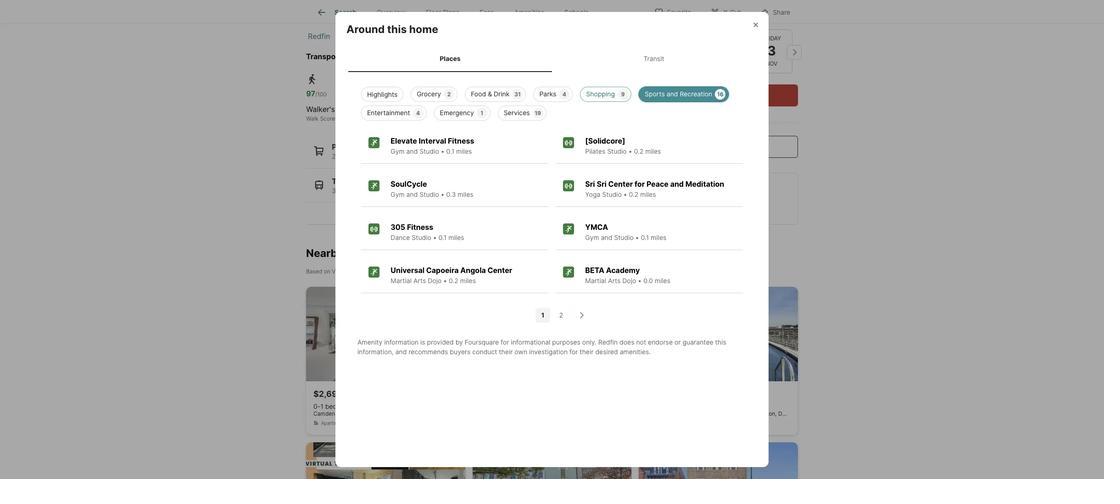 Task type: locate. For each thing, give the bounding box(es) containing it.
0 vertical spatial 2
[[448, 91, 451, 98]]

1 horizontal spatial places
[[440, 55, 461, 62]]

purposes
[[553, 338, 581, 346]]

• up capoeira
[[433, 234, 437, 241]]

$2,699+
[[314, 389, 349, 399]]

0 vertical spatial dc
[[437, 32, 448, 41]]

/100 up excellent
[[404, 91, 416, 98]]

0 vertical spatial center
[[609, 179, 633, 189]]

view up the columbia
[[347, 4, 373, 17]]

1 vertical spatial &
[[516, 292, 519, 299]]

1 vertical spatial 0.2
[[629, 190, 639, 198]]

® inside walker's paradise walk score ®
[[335, 115, 339, 122]]

2 left groceries,
[[332, 152, 336, 160]]

2 their from the left
[[580, 348, 594, 356]]

dojo inside beta academy martial arts dojo • 0.0 miles
[[623, 277, 637, 285]]

w47,
[[576, 187, 591, 194]]

0.2 down capoeira
[[449, 277, 459, 285]]

universal capoeira angola center martial arts dojo • 0.2 miles
[[391, 266, 513, 285]]

transit down excellent
[[396, 115, 414, 122]]

• inside universal capoeira angola center martial arts dojo • 0.2 miles
[[444, 277, 447, 285]]

0 horizontal spatial 2
[[332, 152, 336, 160]]

1 score from the left
[[320, 115, 335, 122]]

photo of 2101 16th st nw, washington, dc 20009 image
[[306, 287, 465, 382]]

2 81 /100 from the left
[[480, 89, 500, 98]]

foursquare
[[465, 338, 499, 346]]

martial down beta
[[586, 277, 607, 285]]

columbia link
[[345, 32, 378, 41]]

0.1 up beta academy martial arts dojo • 0.0 miles
[[641, 234, 649, 241]]

their down only. on the right of the page
[[580, 348, 594, 356]]

3d
[[507, 292, 514, 299], [648, 292, 655, 299]]

2 ® from the left
[[430, 115, 434, 122]]

drink
[[494, 90, 510, 98]]

and down elevate
[[407, 147, 418, 155]]

groceries,
[[338, 152, 368, 160]]

places inside tab
[[440, 55, 461, 62]]

photo of 1340 fairmont st nw #23, washington, dc 20009 image
[[639, 443, 799, 479]]

score inside walker's paradise walk score ®
[[320, 115, 335, 122]]

2 vertical spatial for
[[570, 348, 578, 356]]

1 vertical spatial tour
[[737, 91, 752, 100]]

• right parks
[[441, 147, 445, 155]]

• inside 305 fitness dance studio • 0.1 miles
[[433, 234, 437, 241]]

97 /100
[[306, 89, 327, 98]]

/100 for very
[[488, 91, 500, 98]]

miles right 0.0
[[655, 277, 671, 285]]

0 horizontal spatial this
[[387, 23, 407, 36]]

2 inside button
[[560, 311, 564, 319]]

1 vertical spatial 1
[[542, 311, 545, 319]]

around for around view 14
[[306, 4, 345, 17]]

gym down soulcycle
[[391, 190, 405, 198]]

0.2 inside universal capoeira angola center martial arts dojo • 0.2 miles
[[449, 277, 459, 285]]

0 horizontal spatial 81 /100
[[396, 89, 416, 98]]

transit inside tab
[[644, 55, 665, 62]]

arts inside universal capoeira angola center martial arts dojo • 0.2 miles
[[414, 277, 426, 285]]

deal
[[481, 292, 496, 299]]

investigation
[[530, 348, 568, 356]]

open
[[663, 207, 681, 216]]

0 horizontal spatial transit
[[332, 177, 357, 186]]

miles down angola
[[461, 277, 476, 285]]

search link
[[316, 7, 357, 18]]

92,
[[455, 187, 465, 194]]

0 horizontal spatial 1
[[321, 403, 324, 410]]

0 horizontal spatial 81
[[396, 89, 404, 98]]

studio inside the sri sri center for peace and meditation yoga studio • 0.2 miles
[[603, 190, 622, 198]]

0 horizontal spatial places
[[332, 142, 356, 152]]

transit inside transit 305, 325, 42, 43, 52, 54, 59, 63, 64, 90, 92, 96, d32, green, h2, h4, h8, s2, s9, w47, wp-am, yellow
[[332, 177, 357, 186]]

washington,
[[392, 32, 435, 41], [745, 410, 777, 417]]

tour right '16'
[[737, 91, 752, 100]]

for
[[635, 179, 645, 189], [501, 338, 509, 346], [570, 348, 578, 356]]

view up open
[[663, 181, 681, 191]]

81 /100 up very
[[480, 89, 500, 98]]

photo of 2420 14th st nw, washington, dc 20009 image
[[639, 287, 799, 382]]

photo of 1441 euclid st nw #306, washington, dc 20009 image
[[306, 443, 465, 479]]

0.1 up capoeira
[[439, 234, 447, 241]]

1 ® from the left
[[335, 115, 339, 122]]

transit
[[429, 105, 451, 114]]

gym inside the soulcycle gym and studio • 0.3 miles
[[391, 190, 405, 198]]

0.1 inside elevate interval fitness gym and studio • 0.1 miles
[[447, 147, 455, 155]]

around for around this home
[[347, 23, 385, 36]]

1 vertical spatial 4
[[417, 110, 420, 116]]

ymca gym and studio • 0.1 miles
[[586, 223, 667, 241]]

1 horizontal spatial transit
[[396, 115, 414, 122]]

plans
[[443, 8, 460, 16]]

0 horizontal spatial washington,
[[392, 32, 435, 41]]

miles right 0.3 on the left top of the page
[[458, 190, 474, 198]]

miles
[[457, 147, 472, 155], [646, 147, 661, 155], [458, 190, 474, 198], [641, 190, 656, 198], [449, 234, 464, 241], [651, 234, 667, 241], [461, 277, 476, 285], [655, 277, 671, 285]]

score inside excellent transit transit score ®
[[415, 115, 430, 122]]

this
[[387, 23, 407, 36], [716, 338, 727, 346]]

2420
[[698, 410, 712, 417]]

0.1
[[447, 147, 455, 155], [439, 234, 447, 241], [641, 234, 649, 241]]

2 horizontal spatial 1
[[542, 311, 545, 319]]

0 horizontal spatial around
[[306, 4, 345, 17]]

3 /100 from the left
[[488, 91, 500, 98]]

martial inside universal capoeira angola center martial arts dojo • 0.2 miles
[[391, 277, 412, 285]]

0.2 up yellow
[[634, 147, 644, 155]]

4 right parks
[[563, 91, 567, 98]]

9:00
[[707, 207, 723, 216]]

2 vertical spatial 2
[[560, 311, 564, 319]]

1 vertical spatial center
[[488, 266, 513, 275]]

® down 'transit'
[[430, 115, 434, 122]]

1 vertical spatial fitness
[[407, 223, 434, 232]]

0 horizontal spatial center
[[488, 266, 513, 275]]

1 81 /100 from the left
[[396, 89, 416, 98]]

score inside very bikeable bike score ®
[[492, 115, 507, 122]]

2 vertical spatial transit
[[332, 177, 357, 186]]

0 vertical spatial 4
[[563, 91, 567, 98]]

81 up excellent
[[396, 89, 404, 98]]

soulcycle
[[391, 179, 427, 189]]

yoga
[[586, 190, 601, 198]]

self guided tour option
[[655, 0, 799, 20]]

• down capoeira
[[444, 277, 447, 285]]

capoeira
[[427, 266, 459, 275]]

transit
[[644, 55, 665, 62], [396, 115, 414, 122], [332, 177, 357, 186]]

miles up the 'peace'
[[646, 147, 661, 155]]

overview
[[377, 8, 406, 16]]

2 horizontal spatial /100
[[488, 91, 500, 98]]

® for paradise
[[335, 115, 339, 122]]

transit up 305,
[[332, 177, 357, 186]]

3d walkthrough
[[648, 292, 701, 299]]

1 arts from the left
[[414, 277, 426, 285]]

0 vertical spatial around
[[306, 4, 345, 17]]

3d down 0.0
[[648, 292, 655, 299]]

63,
[[420, 187, 430, 194]]

0 horizontal spatial their
[[499, 348, 513, 356]]

list box containing grocery
[[354, 83, 751, 121]]

1 vertical spatial around
[[347, 23, 385, 36]]

list box
[[354, 83, 751, 121]]

tab list containing places
[[347, 46, 758, 72]]

dc left 20009
[[779, 410, 787, 417]]

9
[[622, 91, 625, 98]]

dojo down capoeira
[[428, 277, 442, 285]]

places tab
[[349, 47, 552, 70]]

81
[[396, 89, 404, 98], [480, 89, 488, 98]]

0.2
[[634, 147, 644, 155], [629, 190, 639, 198], [449, 277, 459, 285]]

1 horizontal spatial this
[[716, 338, 727, 346]]

columbia
[[345, 32, 378, 41]]

® for transit
[[430, 115, 434, 122]]

transit up the sports
[[644, 55, 665, 62]]

1 horizontal spatial washington,
[[745, 410, 777, 417]]

1 horizontal spatial 2
[[448, 91, 451, 98]]

• up academy
[[636, 234, 640, 241]]

places inside places 2 groceries, 27 restaurants, 4 parks
[[332, 142, 356, 152]]

1 vertical spatial transit
[[396, 115, 414, 122]]

studio down interval
[[420, 147, 439, 155]]

2 vertical spatial gym
[[586, 234, 600, 241]]

food
[[471, 90, 486, 98]]

1 horizontal spatial score
[[415, 115, 430, 122]]

score down excellent
[[415, 115, 430, 122]]

1 horizontal spatial 3d
[[648, 292, 655, 299]]

& left video
[[516, 292, 519, 299]]

redfin up transportation
[[308, 32, 330, 41]]

• left 0.3 on the left top of the page
[[441, 190, 445, 198]]

2 up 'transit'
[[448, 91, 451, 98]]

washington, dc
[[392, 32, 448, 41]]

0 horizontal spatial martial
[[391, 277, 412, 285]]

h2,
[[516, 187, 526, 194]]

around inside dialog
[[347, 23, 385, 36]]

2 vertical spatial 4
[[417, 152, 421, 160]]

97
[[306, 89, 315, 98]]

dojo inside universal capoeira angola center martial arts dojo • 0.2 miles
[[428, 277, 442, 285]]

interval
[[419, 136, 447, 145]]

their left own
[[499, 348, 513, 356]]

places
[[440, 55, 461, 62], [332, 142, 356, 152]]

own
[[515, 348, 528, 356]]

0 horizontal spatial 3d
[[507, 292, 514, 299]]

59,
[[409, 187, 419, 194]]

2 horizontal spatial 2
[[560, 311, 564, 319]]

1 left 2 button
[[542, 311, 545, 319]]

2 horizontal spatial for
[[635, 179, 645, 189]]

® inside very bikeable bike score ®
[[507, 115, 511, 122]]

81 /100 up excellent
[[396, 89, 416, 98]]

1 horizontal spatial &
[[516, 292, 519, 299]]

1 vertical spatial dc
[[779, 410, 787, 417]]

1 horizontal spatial sri
[[597, 179, 607, 189]]

0 vertical spatial redfin
[[308, 32, 330, 41]]

for down purposes
[[570, 348, 578, 356]]

martial inside beta academy martial arts dojo • 0.0 miles
[[586, 277, 607, 285]]

3d for 3d walkthrough
[[648, 292, 655, 299]]

1 horizontal spatial center
[[609, 179, 633, 189]]

1 vertical spatial 2
[[332, 152, 336, 160]]

miles inside 305 fitness dance studio • 0.1 miles
[[449, 234, 464, 241]]

score down walker's
[[320, 115, 335, 122]]

friday
[[763, 35, 782, 42]]

fitness inside elevate interval fitness gym and studio • 0.1 miles
[[448, 136, 475, 145]]

redfin
[[308, 32, 330, 41], [599, 338, 618, 346]]

• inside [solidcore] pilates studio • 0.2 miles
[[629, 147, 633, 155]]

yellow
[[619, 187, 638, 194]]

3 ® from the left
[[507, 115, 511, 122]]

d32,
[[478, 187, 492, 194]]

arts inside beta academy martial arts dojo • 0.0 miles
[[608, 277, 621, 285]]

|
[[695, 410, 697, 417]]

2 right 1 button
[[560, 311, 564, 319]]

52,
[[386, 187, 396, 194]]

2 score from the left
[[415, 115, 430, 122]]

and down the ymca
[[601, 234, 613, 241]]

for right the foursquare
[[501, 338, 509, 346]]

&
[[488, 90, 492, 98], [516, 292, 519, 299]]

1 horizontal spatial fitness
[[448, 136, 475, 145]]

studio right yoga
[[603, 190, 622, 198]]

0 vertical spatial transit
[[644, 55, 665, 62]]

studio inside the soulcycle gym and studio • 0.3 miles
[[420, 190, 439, 198]]

1 horizontal spatial ®
[[430, 115, 434, 122]]

fees tab
[[470, 1, 505, 23]]

fitness down "emergency"
[[448, 136, 475, 145]]

nov
[[766, 60, 778, 67]]

2 sri from the left
[[597, 179, 607, 189]]

around up redfin link
[[306, 4, 345, 17]]

recommends
[[409, 348, 448, 356]]

and down soulcycle
[[407, 190, 418, 198]]

/100 inside the 97 /100
[[315, 91, 327, 98]]

gym down elevate
[[391, 147, 405, 155]]

0 horizontal spatial sri
[[586, 179, 595, 189]]

0 horizontal spatial fitness
[[407, 223, 434, 232]]

schedule tour button
[[655, 84, 799, 107]]

1
[[481, 110, 484, 116], [542, 311, 545, 319], [321, 403, 324, 410]]

only.
[[583, 338, 597, 346]]

1 vertical spatial for
[[501, 338, 509, 346]]

• inside beta academy martial arts dojo • 0.0 miles
[[638, 277, 642, 285]]

0 horizontal spatial dojo
[[428, 277, 442, 285]]

for left the 'peace'
[[635, 179, 645, 189]]

0 vertical spatial for
[[635, 179, 645, 189]]

1 horizontal spatial redfin
[[599, 338, 618, 346]]

camden
[[314, 410, 335, 417]]

0 horizontal spatial &
[[488, 90, 492, 98]]

restaurants,
[[379, 152, 415, 160]]

miles inside elevate interval fitness gym and studio • 0.1 miles
[[457, 147, 472, 155]]

1 horizontal spatial dojo
[[623, 277, 637, 285]]

81 up very
[[480, 89, 488, 98]]

1 vertical spatial tab list
[[347, 46, 758, 72]]

entertainment
[[367, 109, 410, 116]]

0 vertical spatial &
[[488, 90, 492, 98]]

& inside list box
[[488, 90, 492, 98]]

® down bikeable at the top left of page
[[507, 115, 511, 122]]

• inside elevate interval fitness gym and studio • 0.1 miles
[[441, 147, 445, 155]]

1 left beds on the left bottom of the page
[[321, 403, 324, 410]]

studio right dance
[[412, 234, 432, 241]]

conduct
[[473, 348, 498, 356]]

1 horizontal spatial 81
[[480, 89, 488, 98]]

walker's
[[306, 105, 335, 114]]

center right angola
[[488, 266, 513, 275]]

arts down universal on the left bottom of the page
[[414, 277, 426, 285]]

4 for parks
[[563, 91, 567, 98]]

studio
[[420, 147, 439, 155], [608, 147, 627, 155], [420, 190, 439, 198], [603, 190, 622, 198], [412, 234, 432, 241], [615, 234, 634, 241]]

0 vertical spatial gym
[[391, 147, 405, 155]]

tab list
[[306, 0, 606, 23], [347, 46, 758, 72]]

information,
[[358, 348, 394, 356]]

1 martial from the left
[[391, 277, 412, 285]]

& for drink
[[488, 90, 492, 98]]

transit 305, 325, 42, 43, 52, 54, 59, 63, 64, 90, 92, 96, d32, green, h2, h4, h8, s2, s9, w47, wp-am, yellow
[[332, 177, 638, 194]]

around this home element
[[347, 12, 450, 36]]

floor plans tab
[[416, 1, 470, 23]]

tour
[[539, 292, 555, 299]]

miles down the 'peace'
[[641, 190, 656, 198]]

1 horizontal spatial martial
[[586, 277, 607, 285]]

tab list inside around this home dialog
[[347, 46, 758, 72]]

dojo down academy
[[623, 277, 637, 285]]

2 vertical spatial 1
[[321, 403, 324, 410]]

studio right 59,
[[420, 190, 439, 198]]

0 horizontal spatial ®
[[335, 115, 339, 122]]

2 inside places 2 groceries, 27 restaurants, 4 parks
[[332, 152, 336, 160]]

0.2 right am,
[[629, 190, 639, 198]]

1 dojo from the left
[[428, 277, 442, 285]]

1 horizontal spatial 81 /100
[[480, 89, 500, 98]]

places up groceries,
[[332, 142, 356, 152]]

gym for soulcycle
[[391, 190, 405, 198]]

miles inside universal capoeira angola center martial arts dojo • 0.2 miles
[[461, 277, 476, 285]]

1 down food
[[481, 110, 484, 116]]

miles inside beta academy martial arts dojo • 0.0 miles
[[655, 277, 671, 285]]

fitness right the "305"
[[407, 223, 434, 232]]

4
[[563, 91, 567, 98], [417, 110, 420, 116], [417, 152, 421, 160]]

martial
[[391, 277, 412, 285], [586, 277, 607, 285]]

studio up academy
[[615, 234, 634, 241]]

1 /100 from the left
[[315, 91, 327, 98]]

2 dojo from the left
[[623, 277, 637, 285]]

• inside ymca gym and studio • 0.1 miles
[[636, 234, 640, 241]]

1 horizontal spatial arts
[[608, 277, 621, 285]]

miles inside the sri sri center for peace and meditation yoga studio • 0.2 miles
[[641, 190, 656, 198]]

2 3d from the left
[[648, 292, 655, 299]]

gym inside ymca gym and studio • 0.1 miles
[[586, 234, 600, 241]]

overview tab
[[367, 1, 416, 23]]

places down washington, dc
[[440, 55, 461, 62]]

0.1 right parks
[[447, 147, 455, 155]]

miles down open
[[651, 234, 667, 241]]

studio inside [solidcore] pilates studio • 0.2 miles
[[608, 147, 627, 155]]

1 horizontal spatial around
[[347, 23, 385, 36]]

meditation
[[686, 179, 725, 189]]

is
[[421, 338, 426, 346]]

0 vertical spatial 0.2
[[634, 147, 644, 155]]

miles right parks
[[457, 147, 472, 155]]

1 horizontal spatial 1
[[481, 110, 484, 116]]

0 horizontal spatial /100
[[315, 91, 327, 98]]

0.1 for gym
[[641, 234, 649, 241]]

self guided tour list box
[[655, 0, 799, 20]]

1 81 from the left
[[396, 89, 404, 98]]

1 horizontal spatial /100
[[404, 91, 416, 98]]

2 horizontal spatial transit
[[644, 55, 665, 62]]

1 horizontal spatial their
[[580, 348, 594, 356]]

and right the 'peace'
[[671, 179, 684, 189]]

2 vertical spatial 0.2
[[449, 277, 459, 285]]

apartment
[[321, 421, 344, 426]]

their
[[499, 348, 513, 356], [580, 348, 594, 356]]

• inside the soulcycle gym and studio • 0.3 miles
[[441, 190, 445, 198]]

dc up places tab
[[437, 32, 448, 41]]

81 /100 for very
[[480, 89, 500, 98]]

& right food
[[488, 90, 492, 98]]

4 left parks
[[417, 152, 421, 160]]

arts down academy
[[608, 277, 621, 285]]

this right guarantee at right bottom
[[716, 338, 727, 346]]

® down paradise
[[335, 115, 339, 122]]

0 vertical spatial tab list
[[306, 0, 606, 23]]

14th
[[713, 410, 725, 417]]

martial down universal on the left bottom of the page
[[391, 277, 412, 285]]

2 horizontal spatial score
[[492, 115, 507, 122]]

photo of 2112 new hampshire ave nw, washington, dc 20009 image
[[473, 287, 632, 382]]

1 3d from the left
[[507, 292, 514, 299]]

0 horizontal spatial dc
[[437, 32, 448, 41]]

2 81 from the left
[[480, 89, 488, 98]]

tour
[[743, 5, 754, 12], [737, 91, 752, 100]]

0 horizontal spatial arts
[[414, 277, 426, 285]]

amenity
[[358, 338, 383, 346]]

1 vertical spatial places
[[332, 142, 356, 152]]

beta academy martial arts dojo • 0.0 miles
[[586, 266, 671, 285]]

1 vertical spatial this
[[716, 338, 727, 346]]

3 score from the left
[[492, 115, 507, 122]]

& for video
[[516, 292, 519, 299]]

0 vertical spatial places
[[440, 55, 461, 62]]

transit inside excellent transit transit score ®
[[396, 115, 414, 122]]

gym down the ymca
[[586, 234, 600, 241]]

paradise
[[337, 105, 367, 114]]

0 vertical spatial this
[[387, 23, 407, 36]]

• left 0.0
[[638, 277, 642, 285]]

score right bike
[[492, 115, 507, 122]]

0 vertical spatial tour
[[743, 5, 754, 12]]

| 2420 14th st nw, washington, dc 20009
[[695, 410, 806, 417]]

sri
[[586, 179, 595, 189], [597, 179, 607, 189]]

0 vertical spatial fitness
[[448, 136, 475, 145]]

redfin up desired
[[599, 338, 618, 346]]

• right am,
[[624, 190, 628, 198]]

this down overview
[[387, 23, 407, 36]]

14
[[375, 4, 388, 17], [399, 52, 408, 61], [682, 181, 691, 191], [346, 268, 352, 275]]

around down search
[[347, 23, 385, 36]]

desired
[[596, 348, 618, 356]]

• right pilates
[[629, 147, 633, 155]]

0.1 inside ymca gym and studio • 0.1 miles
[[641, 234, 649, 241]]

0.1 inside 305 fitness dance studio • 0.1 miles
[[439, 234, 447, 241]]

3
[[768, 43, 777, 59]]

miles inside the soulcycle gym and studio • 0.3 miles
[[458, 190, 474, 198]]

4 down "grocery"
[[417, 110, 420, 116]]

tour right the out
[[743, 5, 754, 12]]

/100 right food
[[488, 91, 500, 98]]

2 martial from the left
[[586, 277, 607, 285]]

miles inside ymca gym and studio • 0.1 miles
[[651, 234, 667, 241]]

studio down [solidcore]
[[608, 147, 627, 155]]

3d left video
[[507, 292, 514, 299]]

0 horizontal spatial score
[[320, 115, 335, 122]]

0.1 for fitness
[[439, 234, 447, 241]]

2 arts from the left
[[608, 277, 621, 285]]

® inside excellent transit transit score ®
[[430, 115, 434, 122]]

endorse
[[648, 338, 673, 346]]

2 /100 from the left
[[404, 91, 416, 98]]

tab list containing search
[[306, 0, 606, 23]]

43,
[[374, 187, 384, 194]]

and down information
[[396, 348, 407, 356]]

4 inside places 2 groceries, 27 restaurants, 4 parks
[[417, 152, 421, 160]]

2 horizontal spatial ®
[[507, 115, 511, 122]]

arts
[[414, 277, 426, 285], [608, 277, 621, 285]]

1 vertical spatial gym
[[391, 190, 405, 198]]

/100 up walker's
[[315, 91, 327, 98]]

view right near
[[380, 52, 398, 61]]

center right wp-
[[609, 179, 633, 189]]

1 vertical spatial redfin
[[599, 338, 618, 346]]

wp-
[[592, 187, 605, 194]]

center inside the sri sri center for peace and meditation yoga studio • 0.2 miles
[[609, 179, 633, 189]]



Task type: vqa. For each thing, say whether or not it's contained in the screenshot.


Task type: describe. For each thing, give the bounding box(es) containing it.
excellent transit transit score ®
[[396, 105, 451, 122]]

• inside the sri sri center for peace and meditation yoga studio • 0.2 miles
[[624, 190, 628, 198]]

excellent
[[396, 105, 427, 114]]

h8,
[[540, 187, 551, 194]]

amenities tab
[[505, 1, 555, 23]]

universal
[[391, 266, 425, 275]]

1 vertical spatial washington,
[[745, 410, 777, 417]]

[solidcore] pilates studio • 0.2 miles
[[586, 136, 661, 155]]

shopping
[[587, 90, 615, 98]]

am,
[[605, 187, 617, 194]]

nearby
[[306, 247, 344, 260]]

transit for transit 305, 325, 42, 43, 52, 54, 59, 63, 64, 90, 92, 96, d32, green, h2, h4, h8, s2, s9, w47, wp-am, yellow
[[332, 177, 357, 186]]

information
[[384, 338, 419, 346]]

nearby rentals
[[306, 247, 382, 260]]

this inside amenity information is provided by foursquare for informational purposes only. redfin does not endorse or guarantee this information, and recommends buyers conduct their own investigation for their desired amenities.
[[716, 338, 727, 346]]

buyers
[[450, 348, 471, 356]]

share
[[773, 8, 791, 16]]

highlights
[[367, 90, 398, 98]]

guided
[[723, 5, 742, 12]]

1 sri from the left
[[586, 179, 595, 189]]

x-
[[724, 8, 730, 16]]

st
[[726, 410, 732, 417]]

schedule tour
[[702, 91, 752, 100]]

0 horizontal spatial redfin
[[308, 32, 330, 41]]

does
[[620, 338, 635, 346]]

305 fitness dance studio • 0.1 miles
[[391, 223, 464, 241]]

studio inside ymca gym and studio • 0.1 miles
[[615, 234, 634, 241]]

based on view 14
[[306, 268, 352, 275]]

score for walker's
[[320, 115, 335, 122]]

14 down nearby rentals
[[346, 268, 352, 275]]

and inside amenity information is provided by foursquare for informational purposes only. redfin does not endorse or guarantee this information, and recommends buyers conduct their own investigation for their desired amenities.
[[396, 348, 407, 356]]

schools tab
[[555, 1, 599, 23]]

grocery
[[417, 90, 441, 98]]

h4,
[[528, 187, 539, 194]]

$2,699+ 0-1 beds camden roosevelt
[[314, 389, 363, 417]]

14 up around this home
[[375, 4, 388, 17]]

services
[[504, 109, 530, 116]]

studio inside 305 fitness dance studio • 0.1 miles
[[412, 234, 432, 241]]

favorite
[[668, 8, 692, 16]]

3d for 3d & video tour
[[507, 292, 514, 299]]

places 2 groceries, 27 restaurants, 4 parks
[[332, 142, 440, 160]]

places for places 2 groceries, 27 restaurants, 4 parks
[[332, 142, 356, 152]]

favorite button
[[647, 2, 700, 21]]

1 button
[[536, 308, 551, 323]]

score for very
[[492, 115, 507, 122]]

19
[[535, 110, 541, 116]]

score for excellent
[[415, 115, 430, 122]]

fees
[[480, 8, 494, 16]]

s2,
[[553, 187, 562, 194]]

search
[[335, 8, 357, 16]]

elevate interval fitness gym and studio • 0.1 miles
[[391, 136, 475, 155]]

64,
[[432, 187, 442, 194]]

walkthrough
[[657, 292, 701, 299]]

nw,
[[733, 410, 744, 417]]

fitness inside 305 fitness dance studio • 0.1 miles
[[407, 223, 434, 232]]

tour inside button
[[737, 91, 752, 100]]

and inside the soulcycle gym and studio • 0.3 miles
[[407, 190, 418, 198]]

0 vertical spatial 1
[[481, 110, 484, 116]]

or
[[675, 338, 681, 346]]

305,
[[332, 187, 346, 194]]

redfin inside amenity information is provided by foursquare for informational purposes only. redfin does not endorse or guarantee this information, and recommends buyers conduct their own investigation for their desired amenities.
[[599, 338, 618, 346]]

angola
[[461, 266, 486, 275]]

and right the sports
[[667, 90, 679, 98]]

next image
[[788, 45, 802, 60]]

transit for transit
[[644, 55, 665, 62]]

very
[[480, 105, 496, 114]]

81 for excellent
[[396, 89, 404, 98]]

miles inside [solidcore] pilates studio • 0.2 miles
[[646, 147, 661, 155]]

view 14
[[663, 181, 691, 191]]

based
[[306, 268, 323, 275]]

provided
[[427, 338, 454, 346]]

tour inside option
[[743, 5, 754, 12]]

and inside ymca gym and studio • 0.1 miles
[[601, 234, 613, 241]]

2 button
[[554, 308, 569, 323]]

16
[[718, 91, 724, 98]]

27
[[370, 152, 377, 160]]

ymca
[[586, 223, 609, 232]]

gym inside elevate interval fitness gym and studio • 0.1 miles
[[391, 147, 405, 155]]

transit tab
[[552, 47, 756, 70]]

31
[[515, 91, 521, 98]]

3d & video tour
[[507, 292, 555, 299]]

beta
[[586, 266, 605, 275]]

view right on
[[332, 268, 345, 275]]

photo of 1310 belmont st nw #1, washington, dc 20009 image
[[473, 443, 632, 479]]

[solidcore]
[[586, 136, 626, 145]]

on
[[324, 268, 331, 275]]

1 their from the left
[[499, 348, 513, 356]]

0.3
[[447, 190, 456, 198]]

am-
[[725, 207, 740, 216]]

81 for very
[[480, 89, 488, 98]]

by
[[456, 338, 463, 346]]

bike
[[480, 115, 491, 122]]

for inside the sri sri center for peace and meditation yoga studio • 0.2 miles
[[635, 179, 645, 189]]

around this home dialog
[[336, 12, 769, 467]]

/100 for excellent
[[404, 91, 416, 98]]

gym for ymca
[[586, 234, 600, 241]]

places for places
[[440, 55, 461, 62]]

x-out button
[[703, 2, 749, 21]]

floor plans
[[426, 8, 460, 16]]

guarantee
[[683, 338, 714, 346]]

transportation near view 14
[[306, 52, 408, 61]]

informational
[[511, 338, 551, 346]]

0 horizontal spatial for
[[501, 338, 509, 346]]

emergency
[[440, 109, 474, 116]]

0.2 inside the sri sri center for peace and meditation yoga studio • 0.2 miles
[[629, 190, 639, 198]]

list box inside around this home dialog
[[354, 83, 751, 121]]

roosevelt
[[337, 410, 363, 417]]

4 for entertainment
[[417, 110, 420, 116]]

beds
[[325, 403, 341, 410]]

center inside universal capoeira angola center martial arts dojo • 0.2 miles
[[488, 266, 513, 275]]

and inside elevate interval fitness gym and studio • 0.1 miles
[[407, 147, 418, 155]]

14 up today:
[[682, 181, 691, 191]]

pm
[[758, 207, 769, 216]]

0 vertical spatial washington,
[[392, 32, 435, 41]]

open today: 9:00 am-6:00 pm
[[663, 207, 769, 216]]

dance
[[391, 234, 410, 241]]

recreation
[[680, 90, 713, 98]]

2 inside list box
[[448, 91, 451, 98]]

and inside the sri sri center for peace and meditation yoga studio • 0.2 miles
[[671, 179, 684, 189]]

transportation
[[306, 52, 360, 61]]

redfin link
[[308, 32, 330, 41]]

1 horizontal spatial for
[[570, 348, 578, 356]]

0.2 inside [solidcore] pilates studio • 0.2 miles
[[634, 147, 644, 155]]

® for bikeable
[[507, 115, 511, 122]]

sports and recreation
[[645, 90, 713, 98]]

14 down the washington, dc link
[[399, 52, 408, 61]]

325,
[[348, 187, 361, 194]]

1 horizontal spatial dc
[[779, 410, 787, 417]]

studio inside elevate interval fitness gym and studio • 0.1 miles
[[420, 147, 439, 155]]

1 inside 1 button
[[542, 311, 545, 319]]

today:
[[683, 207, 705, 216]]

81 /100 for excellent
[[396, 89, 416, 98]]

out
[[730, 8, 741, 16]]

1 inside $2,699+ 0-1 beds camden roosevelt
[[321, 403, 324, 410]]



